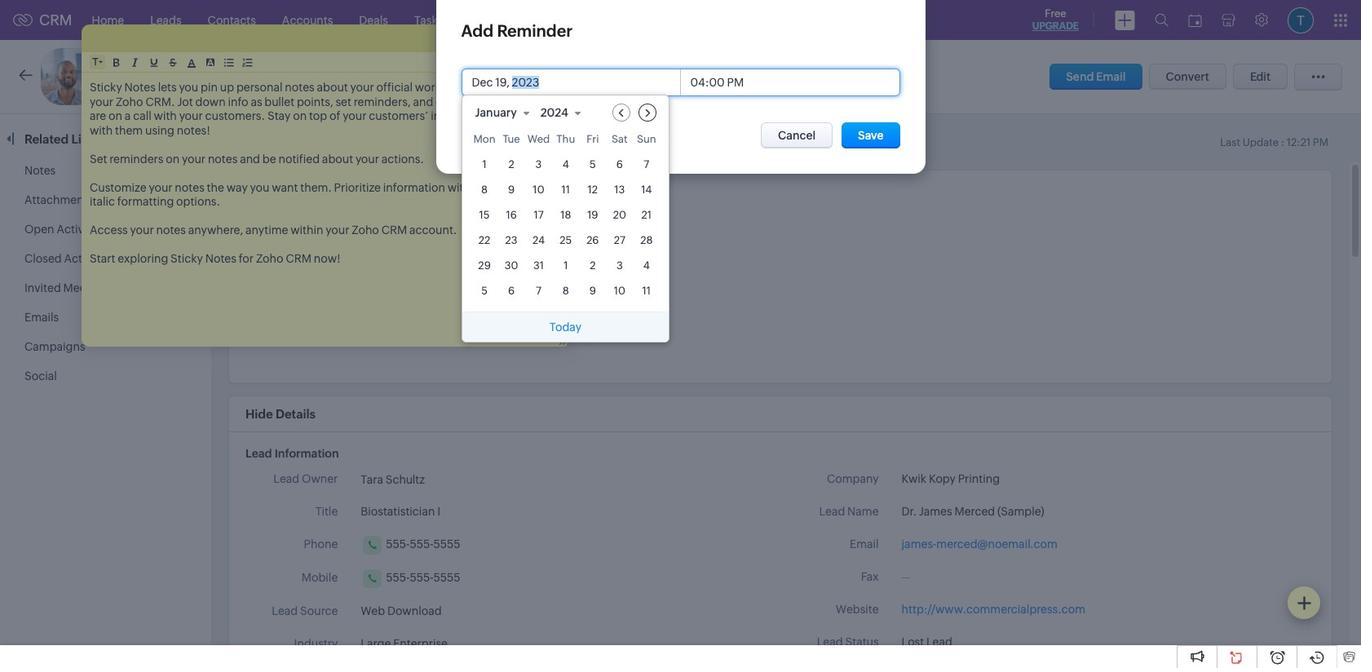 Task type: vqa. For each thing, say whether or not it's contained in the screenshot.
first noah lott from the top
no



Task type: describe. For each thing, give the bounding box(es) containing it.
reminder
[[497, 21, 573, 40]]

edit button
[[1233, 64, 1288, 90]]

555- down 22
[[462, 265, 486, 278]]

row containing 1
[[474, 153, 658, 175]]

fri
[[587, 133, 599, 145]]

minimize image
[[547, 28, 563, 49]]

555-555-5555 down 22
[[439, 265, 513, 278]]

row containing 8
[[474, 179, 658, 201]]

you inside customize your notes the way you want them. prioritize information with bold, underline, italic formatting options.
[[250, 181, 270, 194]]

james-merced@noemail.com for bottommost james-merced@noemail.com link
[[902, 538, 1058, 551]]

1 vertical spatial 8
[[563, 285, 569, 297]]

1 horizontal spatial kopy
[[929, 472, 956, 485]]

before
[[454, 109, 488, 122]]

cancel button
[[761, 122, 833, 148]]

555- up web download
[[386, 571, 410, 584]]

your up set
[[350, 81, 374, 94]]

i
[[437, 505, 441, 518]]

tara schultz for email
[[414, 196, 478, 209]]

crm.
[[146, 95, 175, 108]]

profile element
[[1278, 0, 1324, 40]]

monday column header
[[474, 133, 496, 150]]

for
[[239, 252, 254, 265]]

5555 down 23
[[486, 265, 513, 278]]

and inside sticky notes lets you pin up personal notes about your official work items from within your zoho crm. jot down info as bullet points, set reminders, and create to-dos while you are on a call with your customers. stay on top of your customers' info before you engage with them using notes!
[[413, 95, 433, 108]]

about for notified
[[322, 152, 353, 165]]

accounts link
[[269, 0, 346, 40]]

invited
[[24, 281, 61, 294]]

attachments
[[24, 193, 93, 206]]

2024 field
[[540, 104, 589, 122]]

1 horizontal spatial 3
[[617, 259, 623, 272]]

official
[[376, 81, 413, 94]]

update
[[1243, 136, 1279, 148]]

http://www.commercialpress.com
[[902, 603, 1086, 616]]

1 horizontal spatial 6
[[616, 158, 623, 170]]

now!
[[314, 252, 341, 265]]

web
[[361, 604, 385, 617]]

-
[[327, 70, 330, 84]]

edit
[[1250, 70, 1271, 83]]

fax
[[861, 570, 879, 583]]

555- down 29 on the left top of the page
[[462, 299, 486, 312]]

0 vertical spatial lost lead
[[414, 332, 464, 345]]

your up now!
[[326, 224, 349, 237]]

lead owner for title
[[274, 472, 338, 485]]

deals link
[[346, 0, 401, 40]]

0 horizontal spatial 2
[[509, 158, 515, 170]]

1 vertical spatial james-merced@noemail.com link
[[902, 536, 1058, 553]]

1 vertical spatial 4
[[643, 259, 650, 272]]

calls link
[[532, 0, 583, 40]]

biostatistician i
[[361, 505, 441, 518]]

them
[[115, 124, 143, 137]]

anywhere,
[[188, 224, 243, 237]]

dr. for dr. james merced (sample)
[[902, 505, 917, 518]]

1 horizontal spatial zoho
[[256, 252, 284, 265]]

you up the engage
[[538, 95, 558, 108]]

24
[[533, 234, 545, 246]]

5555 down i
[[434, 538, 461, 551]]

save
[[858, 129, 884, 142]]

actions.
[[382, 152, 424, 165]]

search image
[[1155, 13, 1169, 27]]

thu
[[557, 133, 575, 145]]

1 vertical spatial zoho
[[352, 224, 379, 237]]

dr. james merced (sample)
[[902, 505, 1045, 518]]

tue
[[503, 133, 520, 145]]

customize your notes the way you want them. prioritize information with bold, underline, italic formatting options.
[[90, 181, 559, 208]]

create menu image
[[1115, 10, 1135, 30]]

1 vertical spatial lost lead
[[902, 635, 953, 648]]

start exploring sticky notes for zoho crm now!
[[90, 252, 341, 265]]

calls
[[545, 13, 570, 27]]

phone for email
[[344, 263, 378, 277]]

biostatistician
[[361, 505, 435, 518]]

sticky notes lets you pin up personal notes about your official work items from within your zoho crm. jot down info as bullet points, set reminders, and create to-dos while you are on a call with your customers. stay on top of your customers' info before you engage with them using notes!
[[90, 81, 560, 137]]

choose date dialog
[[461, 95, 670, 343]]

as
[[251, 95, 262, 108]]

0 horizontal spatial with
[[90, 124, 113, 137]]

row containing 5
[[474, 280, 658, 302]]

with inside customize your notes the way you want them. prioritize information with bold, underline, italic formatting options.
[[448, 181, 471, 194]]

invited meetings
[[24, 281, 113, 294]]

options.
[[176, 195, 220, 208]]

MMM D, YYYY text field
[[462, 69, 681, 95]]

1 vertical spatial printing
[[958, 472, 1000, 485]]

up
[[220, 81, 234, 94]]

prioritize
[[334, 181, 381, 194]]

friday column header
[[582, 133, 604, 150]]

1 vertical spatial 7
[[536, 285, 542, 297]]

1 vertical spatial 11
[[642, 285, 651, 297]]

set reminders on your notes and be notified about your actions.
[[90, 152, 424, 165]]

row containing 15
[[474, 204, 658, 226]]

1 vertical spatial 2
[[590, 259, 596, 272]]

1 horizontal spatial 10
[[614, 285, 626, 297]]

pm
[[1313, 136, 1329, 148]]

kwik inside dr. james merced (sample) - kwik kopy printing
[[333, 70, 360, 84]]

mobile
[[302, 571, 338, 584]]

kopy inside dr. james merced (sample) - kwik kopy printing
[[362, 70, 391, 84]]

hide details
[[246, 407, 316, 421]]

1 horizontal spatial crm
[[286, 252, 312, 265]]

information
[[275, 447, 339, 460]]

your inside customize your notes the way you want them. prioritize information with bold, underline, italic formatting options.
[[149, 181, 173, 194]]

1 horizontal spatial sticky
[[171, 252, 203, 265]]

0 horizontal spatial 1
[[482, 158, 487, 170]]

0 vertical spatial crm
[[39, 11, 72, 29]]

cancel
[[778, 129, 816, 142]]

search element
[[1145, 0, 1179, 40]]

1 vertical spatial meetings
[[63, 281, 113, 294]]

0 horizontal spatial 11
[[562, 184, 570, 196]]

0 vertical spatial info
[[228, 95, 248, 108]]

send email
[[1066, 70, 1126, 83]]

reminders,
[[354, 95, 411, 108]]

lead name
[[819, 505, 879, 518]]

add
[[461, 21, 494, 40]]

contacts link
[[195, 0, 269, 40]]

28
[[640, 234, 653, 246]]

james-merced@noemail.com for james-merced@noemail.com link to the left
[[414, 229, 570, 242]]

leads
[[150, 13, 182, 27]]

1 horizontal spatial info
[[431, 109, 451, 122]]

top
[[309, 109, 327, 122]]

1 horizontal spatial 7
[[644, 158, 650, 170]]

create menu element
[[1105, 0, 1145, 40]]

reminders
[[110, 152, 163, 165]]

to-
[[471, 95, 486, 108]]

delete image
[[526, 28, 543, 49]]

stay
[[268, 109, 291, 122]]

free
[[1045, 7, 1067, 20]]

convert
[[1166, 70, 1210, 83]]

thursday column header
[[555, 133, 577, 150]]

:
[[1281, 136, 1285, 148]]

1 vertical spatial 9
[[590, 285, 596, 297]]

tasks link
[[401, 0, 456, 40]]

exploring
[[118, 252, 168, 265]]

email inside 'button'
[[1096, 70, 1126, 83]]

customers'
[[369, 109, 429, 122]]

james- for james-merced@noemail.com link to the left
[[414, 229, 448, 242]]

0 horizontal spatial 9
[[508, 184, 515, 196]]

them.
[[300, 181, 332, 194]]

open
[[24, 223, 54, 236]]

customers.
[[205, 109, 265, 122]]

today
[[550, 321, 582, 334]]

enterprise
[[393, 637, 448, 650]]

company
[[827, 472, 879, 485]]

1 vertical spatial 5
[[481, 285, 488, 297]]

0 horizontal spatial on
[[108, 109, 122, 122]]

sun
[[637, 133, 656, 145]]

your up are
[[90, 95, 113, 108]]

0 horizontal spatial within
[[291, 224, 323, 237]]

work
[[415, 81, 441, 94]]

tara for email
[[414, 196, 436, 209]]

engage
[[512, 109, 553, 122]]

name
[[848, 505, 879, 518]]

james for dr. james merced (sample) - kwik kopy printing
[[137, 66, 186, 85]]

create new sticky note image
[[1297, 595, 1312, 610]]

account.
[[410, 224, 457, 237]]

555- down account.
[[439, 299, 462, 312]]

1 horizontal spatial on
[[166, 152, 180, 165]]

notes down formatting
[[156, 224, 186, 237]]

your up exploring
[[130, 224, 154, 237]]

grid inside choose date "dialog"
[[462, 130, 669, 312]]

2 horizontal spatial crm
[[381, 224, 407, 237]]

1 horizontal spatial kwik
[[902, 472, 927, 485]]

555- left 29 on the left top of the page
[[439, 265, 462, 278]]

save button
[[842, 122, 900, 148]]

sticky inside sticky notes lets you pin up personal notes about your official work items from within your zoho crm. jot down info as bullet points, set reminders, and create to-dos while you are on a call with your customers. stay on top of your customers' info before you engage with them using notes!
[[90, 81, 122, 94]]

1 vertical spatial 6
[[508, 285, 515, 297]]

campaigns link
[[24, 340, 85, 353]]

reminder image
[[506, 28, 522, 49]]

accounts
[[282, 13, 333, 27]]

1 horizontal spatial with
[[154, 109, 177, 122]]

activities for open activities
[[57, 223, 105, 236]]

wed
[[527, 133, 550, 145]]

add reminder
[[461, 21, 573, 40]]

23
[[505, 234, 518, 246]]

social link
[[24, 370, 57, 383]]

customize
[[90, 181, 147, 194]]

(sample) for dr. james merced (sample)
[[998, 505, 1045, 518]]

profile image
[[1288, 7, 1314, 33]]

2 vertical spatial notes
[[205, 252, 236, 265]]



Task type: locate. For each thing, give the bounding box(es) containing it.
want
[[272, 181, 298, 194]]

notes left the for
[[205, 252, 236, 265]]

james-merced@noemail.com down dr. james merced (sample)
[[902, 538, 1058, 551]]

kwik right company
[[902, 472, 927, 485]]

mon tue wed thu
[[474, 133, 575, 145]]

10 up 17
[[533, 184, 545, 196]]

1 horizontal spatial lead status
[[817, 635, 879, 648]]

activities down access
[[64, 252, 113, 265]]

10 down '27'
[[614, 285, 626, 297]]

phone for title
[[304, 538, 338, 551]]

http://www.commercialpress.com link
[[902, 603, 1086, 616]]

1 horizontal spatial status
[[845, 635, 879, 648]]

open activities
[[24, 223, 105, 236]]

11 down '28'
[[642, 285, 651, 297]]

schultz for email
[[438, 196, 478, 209]]

lets
[[158, 81, 177, 94]]

with down the crm.
[[154, 109, 177, 122]]

merced
[[189, 66, 249, 85], [955, 505, 995, 518]]

0 vertical spatial merced
[[189, 66, 249, 85]]

james up the crm.
[[137, 66, 186, 85]]

11
[[562, 184, 570, 196], [642, 285, 651, 297]]

0 vertical spatial 4
[[563, 158, 569, 170]]

0 vertical spatial 9
[[508, 184, 515, 196]]

7 row from the top
[[474, 280, 658, 302]]

notes inside sticky notes lets you pin up personal notes about your official work items from within your zoho crm. jot down info as bullet points, set reminders, and create to-dos while you are on a call with your customers. stay on top of your customers' info before you engage with them using notes!
[[285, 81, 315, 94]]

0 vertical spatial activities
[[57, 223, 105, 236]]

within inside sticky notes lets you pin up personal notes about your official work items from within your zoho crm. jot down info as bullet points, set reminders, and create to-dos while you are on a call with your customers. stay on top of your customers' info before you engage with them using notes!
[[503, 81, 536, 94]]

26
[[587, 234, 599, 246]]

dr. right name
[[902, 505, 917, 518]]

owner for title
[[302, 472, 338, 485]]

printing up reminders,
[[393, 70, 438, 84]]

owner down 'information'
[[302, 472, 338, 485]]

0 horizontal spatial 8
[[481, 184, 488, 196]]

0 vertical spatial kwik
[[333, 70, 360, 84]]

2 horizontal spatial zoho
[[352, 224, 379, 237]]

0 horizontal spatial status
[[345, 332, 378, 345]]

1 horizontal spatial 1
[[564, 259, 568, 272]]

notes up options.
[[175, 181, 205, 194]]

kwik
[[333, 70, 360, 84], [902, 472, 927, 485]]

6 down 30
[[508, 285, 515, 297]]

0 horizontal spatial james-
[[414, 229, 448, 242]]

merced@noemail.com down 16
[[448, 229, 570, 242]]

0 vertical spatial schultz
[[438, 196, 478, 209]]

info up customers.
[[228, 95, 248, 108]]

home link
[[79, 0, 137, 40]]

0 horizontal spatial 3
[[536, 158, 542, 170]]

down
[[195, 95, 226, 108]]

kwik kopy printing
[[902, 472, 1000, 485]]

0 horizontal spatial zoho
[[116, 95, 143, 108]]

phone down 'title'
[[304, 538, 338, 551]]

0 horizontal spatial kopy
[[362, 70, 391, 84]]

2 vertical spatial crm
[[286, 252, 312, 265]]

4 down thursday column header
[[563, 158, 569, 170]]

3 row from the top
[[474, 179, 658, 201]]

website
[[836, 603, 879, 616]]

last
[[1221, 136, 1241, 148]]

lead owner down prioritize
[[314, 195, 378, 208]]

1 vertical spatial and
[[240, 152, 260, 165]]

9 right bold,
[[508, 184, 515, 196]]

james-merced@noemail.com down the 15
[[414, 229, 570, 242]]

web download
[[361, 604, 442, 617]]

4 row from the top
[[474, 204, 658, 226]]

lead status
[[317, 332, 378, 345], [817, 635, 879, 648]]

0 horizontal spatial lead status
[[317, 332, 378, 345]]

0 horizontal spatial printing
[[393, 70, 438, 84]]

1 horizontal spatial email
[[850, 538, 879, 551]]

lead information
[[246, 447, 339, 460]]

open activities link
[[24, 223, 105, 236]]

schultz left the 15
[[438, 196, 478, 209]]

0 vertical spatial 8
[[481, 184, 488, 196]]

1 horizontal spatial lost
[[902, 635, 924, 648]]

your
[[350, 81, 374, 94], [90, 95, 113, 108], [179, 109, 203, 122], [343, 109, 367, 122], [182, 152, 206, 165], [356, 152, 379, 165], [149, 181, 173, 194], [130, 224, 154, 237], [326, 224, 349, 237]]

activities for closed activities
[[64, 252, 113, 265]]

you up jot
[[179, 81, 198, 94]]

kopy up reminders,
[[362, 70, 391, 84]]

None text field
[[681, 69, 899, 95]]

lead
[[314, 195, 340, 208], [317, 332, 343, 345], [438, 332, 464, 345], [246, 447, 272, 460], [274, 472, 300, 485], [819, 505, 845, 518], [272, 604, 298, 617], [817, 635, 843, 648], [927, 635, 953, 648]]

4 down '28'
[[643, 259, 650, 272]]

0 vertical spatial 7
[[644, 158, 650, 170]]

and down work
[[413, 95, 433, 108]]

about down timeline
[[322, 152, 353, 165]]

are
[[90, 109, 106, 122]]

phone right now!
[[344, 263, 378, 277]]

2
[[509, 158, 515, 170], [590, 259, 596, 272]]

james-merced@noemail.com link down dr. james merced (sample)
[[902, 536, 1058, 553]]

email for james-merced@noemail.com link to the left
[[349, 229, 378, 242]]

(sample)
[[252, 66, 323, 85], [998, 505, 1045, 518]]

notes down related
[[24, 164, 56, 177]]

0 horizontal spatial james-merced@noemail.com link
[[414, 224, 570, 242]]

1 down 25
[[564, 259, 568, 272]]

merced@noemail.com for james-merced@noemail.com link to the left
[[448, 229, 570, 242]]

555- down biostatistician i
[[410, 538, 434, 551]]

on left top
[[293, 109, 307, 122]]

owner for email
[[342, 195, 378, 208]]

1 horizontal spatial james-
[[902, 538, 937, 551]]

555-555-5555 down 29 on the left top of the page
[[439, 299, 513, 312]]

2 vertical spatial email
[[850, 538, 879, 551]]

meetings link
[[456, 0, 532, 40]]

bold,
[[473, 181, 500, 194]]

within up now!
[[291, 224, 323, 237]]

22
[[479, 234, 491, 246]]

6 row from the top
[[474, 255, 658, 277]]

0 vertical spatial with
[[154, 109, 177, 122]]

emails link
[[24, 311, 59, 324]]

5 down 29 on the left top of the page
[[481, 285, 488, 297]]

about inside sticky notes lets you pin up personal notes about your official work items from within your zoho crm. jot down info as bullet points, set reminders, and create to-dos while you are on a call with your customers. stay on top of your customers' info before you engage with them using notes!
[[317, 81, 348, 94]]

meetings up reminder image
[[469, 13, 519, 27]]

set
[[90, 152, 107, 165]]

home
[[92, 13, 124, 27]]

10
[[533, 184, 545, 196], [614, 285, 626, 297]]

8
[[481, 184, 488, 196], [563, 285, 569, 297]]

1 vertical spatial email
[[349, 229, 378, 242]]

0 horizontal spatial 10
[[533, 184, 545, 196]]

your up formatting
[[149, 181, 173, 194]]

0 horizontal spatial 7
[[536, 285, 542, 297]]

(sample) for dr. james merced (sample) - kwik kopy printing
[[252, 66, 323, 85]]

sticky down anywhere,
[[171, 252, 203, 265]]

1 vertical spatial with
[[90, 124, 113, 137]]

crm left home
[[39, 11, 72, 29]]

January field
[[474, 104, 537, 122]]

personal
[[236, 81, 283, 94]]

sunday column header
[[636, 133, 658, 150]]

tara for title
[[361, 473, 383, 486]]

0 horizontal spatial (sample)
[[252, 66, 323, 85]]

0 horizontal spatial kwik
[[333, 70, 360, 84]]

zoho down prioritize
[[352, 224, 379, 237]]

0 vertical spatial phone
[[344, 263, 378, 277]]

row containing mon
[[474, 133, 658, 150]]

access
[[90, 224, 128, 237]]

saturday column header
[[609, 133, 631, 150]]

7 down the 31
[[536, 285, 542, 297]]

row containing 22
[[474, 229, 658, 251]]

schultz for title
[[386, 473, 425, 486]]

kwik right the -
[[333, 70, 360, 84]]

meetings inside meetings link
[[469, 13, 519, 27]]

attachments link
[[24, 193, 93, 206]]

you down dos
[[491, 109, 510, 122]]

1 horizontal spatial dr.
[[902, 505, 917, 518]]

on down using
[[166, 152, 180, 165]]

2 horizontal spatial email
[[1096, 70, 1126, 83]]

sat
[[612, 133, 628, 145]]

meetings
[[469, 13, 519, 27], [63, 281, 113, 294]]

0 vertical spatial 6
[[616, 158, 623, 170]]

1 row from the top
[[474, 133, 658, 150]]

1 vertical spatial tara schultz
[[361, 473, 425, 486]]

4
[[563, 158, 569, 170], [643, 259, 650, 272]]

1 vertical spatial kopy
[[929, 472, 956, 485]]

8 up the 15
[[481, 184, 488, 196]]

items
[[444, 81, 473, 94]]

notes link
[[24, 164, 56, 177]]

tara down information
[[414, 196, 436, 209]]

1 vertical spatial kwik
[[902, 472, 927, 485]]

5 down friday column header
[[590, 158, 596, 170]]

18
[[561, 209, 571, 221]]

(sample) up the bullet
[[252, 66, 323, 85]]

notified
[[279, 152, 320, 165]]

1 horizontal spatial lost lead
[[902, 635, 953, 648]]

1 horizontal spatial phone
[[344, 263, 378, 277]]

0 horizontal spatial dr.
[[110, 66, 133, 85]]

january
[[475, 106, 517, 119]]

email right send
[[1096, 70, 1126, 83]]

merced up 'down'
[[189, 66, 249, 85]]

activities
[[57, 223, 105, 236], [64, 252, 113, 265]]

tara schultz for title
[[361, 473, 425, 486]]

emails
[[24, 311, 59, 324]]

dr. up 'a'
[[110, 66, 133, 85]]

and left be
[[240, 152, 260, 165]]

5555 up download
[[434, 571, 461, 584]]

2 horizontal spatial on
[[293, 109, 307, 122]]

about for notes
[[317, 81, 348, 94]]

21
[[642, 209, 652, 221]]

calendar image
[[1188, 13, 1202, 27]]

2 horizontal spatial with
[[448, 181, 471, 194]]

1 horizontal spatial printing
[[958, 472, 1000, 485]]

1 horizontal spatial 9
[[590, 285, 596, 297]]

phone
[[344, 263, 378, 277], [304, 538, 338, 551]]

you right way
[[250, 181, 270, 194]]

0 vertical spatial about
[[317, 81, 348, 94]]

printing up dr. james merced (sample)
[[958, 472, 1000, 485]]

555- down biostatistician
[[386, 538, 410, 551]]

0 vertical spatial (sample)
[[252, 66, 323, 85]]

set
[[336, 95, 351, 108]]

dr. for dr. james merced (sample) - kwik kopy printing
[[110, 66, 133, 85]]

notes inside customize your notes the way you want them. prioritize information with bold, underline, italic formatting options.
[[175, 181, 205, 194]]

closed activities
[[24, 252, 113, 265]]

1 vertical spatial schultz
[[386, 473, 425, 486]]

merced down kwik kopy printing
[[955, 505, 995, 518]]

0 vertical spatial james-merced@noemail.com link
[[414, 224, 570, 242]]

13
[[614, 184, 625, 196]]

25
[[560, 234, 572, 246]]

activities up the closed activities
[[57, 223, 105, 236]]

1 horizontal spatial owner
[[342, 195, 378, 208]]

11 up "18"
[[562, 184, 570, 196]]

0 horizontal spatial notes
[[24, 164, 56, 177]]

0 vertical spatial lost
[[414, 332, 436, 345]]

wednesday column header
[[527, 133, 550, 150]]

convert button
[[1149, 64, 1227, 90]]

your down notes!
[[182, 152, 206, 165]]

0 horizontal spatial lost lead
[[414, 332, 464, 345]]

timeline
[[337, 131, 385, 144]]

contacts
[[208, 13, 256, 27]]

crm left now!
[[286, 252, 312, 265]]

james- for bottommost james-merced@noemail.com link
[[902, 538, 937, 551]]

1 horizontal spatial tara
[[414, 196, 436, 209]]

1 horizontal spatial james-merced@noemail.com link
[[902, 536, 1058, 553]]

29
[[478, 259, 491, 272]]

1 horizontal spatial notes
[[124, 81, 156, 94]]

james- down information
[[414, 229, 448, 242]]

0 vertical spatial kopy
[[362, 70, 391, 84]]

0 vertical spatial james
[[137, 66, 186, 85]]

2 row from the top
[[474, 153, 658, 175]]

merced for dr. james merced (sample)
[[955, 505, 995, 518]]

1 vertical spatial merced
[[955, 505, 995, 518]]

zoho right the for
[[256, 252, 284, 265]]

merced for dr. james merced (sample) - kwik kopy printing
[[189, 66, 249, 85]]

notes up the
[[208, 152, 238, 165]]

0 vertical spatial printing
[[393, 70, 438, 84]]

0 vertical spatial status
[[345, 332, 378, 345]]

zoho up 'a'
[[116, 95, 143, 108]]

your down set
[[343, 109, 367, 122]]

19
[[587, 209, 598, 221]]

tara schultz up account.
[[414, 196, 478, 209]]

printing
[[393, 70, 438, 84], [958, 472, 1000, 485]]

row
[[474, 133, 658, 150], [474, 153, 658, 175], [474, 179, 658, 201], [474, 204, 658, 226], [474, 229, 658, 251], [474, 255, 658, 277], [474, 280, 658, 302]]

zoho inside sticky notes lets you pin up personal notes about your official work items from within your zoho crm. jot down info as bullet points, set reminders, and create to-dos while you are on a call with your customers. stay on top of your customers' info before you engage with them using notes!
[[116, 95, 143, 108]]

lost lead
[[414, 332, 464, 345], [902, 635, 953, 648]]

tara schultz up biostatistician
[[361, 473, 425, 486]]

james down kwik kopy printing
[[919, 505, 952, 518]]

0 vertical spatial 11
[[562, 184, 570, 196]]

deals
[[359, 13, 388, 27]]

with down are
[[90, 124, 113, 137]]

james for dr. james merced (sample)
[[919, 505, 952, 518]]

0 horizontal spatial sticky
[[90, 81, 122, 94]]

list
[[71, 132, 92, 146]]

555-555-5555 down i
[[386, 538, 461, 551]]

1 vertical spatial james
[[919, 505, 952, 518]]

tuesday column header
[[501, 133, 523, 150]]

notes up the crm.
[[124, 81, 156, 94]]

0 vertical spatial email
[[1096, 70, 1126, 83]]

pin
[[201, 81, 218, 94]]

hide
[[246, 407, 273, 421]]

access your notes anywhere, anytime within your zoho crm account.
[[90, 224, 457, 237]]

16
[[506, 209, 517, 221]]

15
[[479, 209, 490, 221]]

7 down sunday column header
[[644, 158, 650, 170]]

within up while at top
[[503, 81, 536, 94]]

1 horizontal spatial 2
[[590, 259, 596, 272]]

27
[[614, 234, 626, 246]]

grid
[[462, 130, 669, 312]]

italic
[[90, 195, 115, 208]]

email for bottommost james-merced@noemail.com link
[[850, 538, 879, 551]]

1 vertical spatial crm
[[381, 224, 407, 237]]

anytime
[[246, 224, 288, 237]]

meetings down start
[[63, 281, 113, 294]]

row containing 29
[[474, 255, 658, 277]]

0 horizontal spatial james
[[137, 66, 186, 85]]

lead source
[[272, 604, 338, 617]]

lead owner for email
[[314, 195, 378, 208]]

closed activities link
[[24, 252, 113, 265]]

printing inside dr. james merced (sample) - kwik kopy printing
[[393, 70, 438, 84]]

1 horizontal spatial james-merced@noemail.com
[[902, 538, 1058, 551]]

0 horizontal spatial 6
[[508, 285, 515, 297]]

your down timeline
[[356, 152, 379, 165]]

0 vertical spatial 5
[[590, 158, 596, 170]]

1 vertical spatial 10
[[614, 285, 626, 297]]

overview link
[[248, 131, 302, 144]]

using
[[145, 124, 174, 137]]

2 horizontal spatial notes
[[205, 252, 236, 265]]

notes up 'points,'
[[285, 81, 315, 94]]

6 down the saturday column header
[[616, 158, 623, 170]]

details
[[276, 407, 316, 421]]

1 vertical spatial james-merced@noemail.com
[[902, 538, 1058, 551]]

social
[[24, 370, 57, 383]]

3 down wednesday column header
[[536, 158, 542, 170]]

merced@noemail.com for bottommost james-merced@noemail.com link
[[937, 538, 1058, 551]]

555- up download
[[410, 571, 434, 584]]

2 down the 26
[[590, 259, 596, 272]]

related
[[24, 132, 69, 146]]

0 vertical spatial 10
[[533, 184, 545, 196]]

5555 down 30
[[486, 299, 513, 312]]

1 vertical spatial lost
[[902, 635, 924, 648]]

grid containing mon
[[462, 130, 669, 312]]

1 vertical spatial sticky
[[171, 252, 203, 265]]

information
[[383, 181, 445, 194]]

1 vertical spatial lead owner
[[274, 472, 338, 485]]

tara schultz
[[414, 196, 478, 209], [361, 473, 425, 486]]

large enterprise
[[361, 637, 448, 650]]

about
[[317, 81, 348, 94], [322, 152, 353, 165]]

5 row from the top
[[474, 229, 658, 251]]

schultz up biostatistician i
[[386, 473, 425, 486]]

underline,
[[502, 181, 556, 194]]

1 vertical spatial lead status
[[817, 635, 879, 648]]

555-555-5555 up download
[[386, 571, 461, 584]]

1 vertical spatial merced@noemail.com
[[937, 538, 1058, 551]]

james-merced@noemail.com
[[414, 229, 570, 242], [902, 538, 1058, 551]]

owner down prioritize
[[342, 195, 378, 208]]

0 horizontal spatial lost
[[414, 332, 436, 345]]

your up notes!
[[179, 109, 203, 122]]

0 horizontal spatial james-merced@noemail.com
[[414, 229, 570, 242]]

today button
[[462, 312, 669, 342]]

email down prioritize
[[349, 229, 378, 242]]

notes inside sticky notes lets you pin up personal notes about your official work items from within your zoho crm. jot down info as bullet points, set reminders, and create to-dos while you are on a call with your customers. stay on top of your customers' info before you engage with them using notes!
[[124, 81, 156, 94]]

today link
[[550, 321, 582, 334]]



